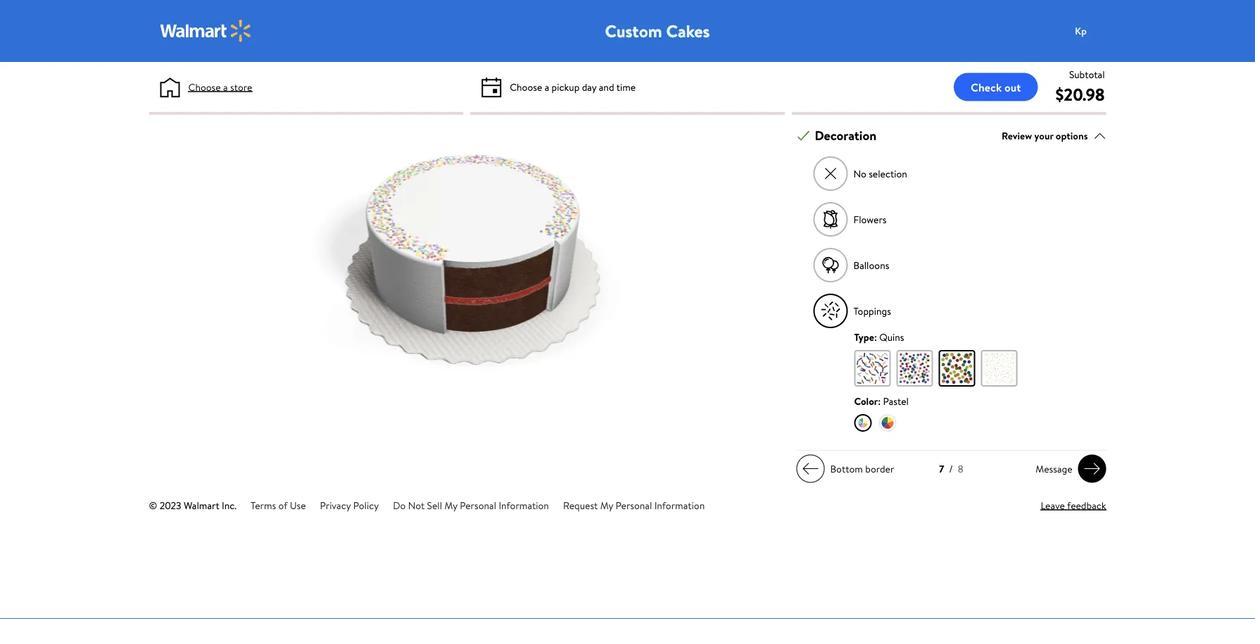Task type: vqa. For each thing, say whether or not it's contained in the screenshot.
leave feedback button
yes



Task type: describe. For each thing, give the bounding box(es) containing it.
bottom border
[[831, 462, 895, 476]]

feedback
[[1068, 498, 1107, 512]]

time
[[617, 80, 636, 94]]

terms of use link
[[251, 498, 306, 512]]

type
[[855, 330, 875, 344]]

message
[[1036, 462, 1073, 476]]

request my personal information link
[[563, 498, 705, 512]]

$20.98
[[1056, 82, 1105, 106]]

use
[[290, 498, 306, 512]]

8
[[958, 462, 964, 476]]

7
[[940, 462, 945, 476]]

a for pickup
[[545, 80, 550, 94]]

1 personal from the left
[[460, 498, 497, 512]]

terms of use
[[251, 498, 306, 512]]

ok image
[[798, 129, 810, 142]]

/
[[950, 462, 953, 476]]

do not sell my personal information link
[[393, 498, 549, 512]]

privacy policy
[[320, 498, 379, 512]]

color
[[855, 394, 878, 408]]

review your options link
[[1002, 126, 1107, 145]]

kp button
[[1067, 17, 1124, 45]]

©
[[149, 498, 157, 512]]

leave feedback
[[1041, 498, 1107, 512]]

up arrow image
[[1094, 129, 1107, 142]]

sell
[[427, 498, 442, 512]]

privacy
[[320, 498, 351, 512]]

1 my from the left
[[445, 498, 458, 512]]

custom cakes
[[605, 19, 710, 43]]

privacy policy link
[[320, 498, 379, 512]]

choose a pickup day and time
[[510, 80, 636, 94]]

toppings
[[854, 304, 892, 318]]

review your options element
[[1002, 128, 1089, 143]]

day
[[582, 80, 597, 94]]

border
[[866, 462, 895, 476]]

flowers
[[854, 212, 887, 226]]

message link
[[1031, 455, 1107, 483]]

cakes
[[667, 19, 710, 43]]

do
[[393, 498, 406, 512]]

back to walmart.com image
[[160, 20, 252, 42]]

terms
[[251, 498, 276, 512]]

choose for choose a store
[[188, 80, 221, 94]]

leave feedback button
[[1041, 498, 1107, 513]]

check out button
[[954, 73, 1039, 101]]

bottom border link
[[797, 455, 900, 483]]

subtotal $20.98
[[1056, 67, 1105, 106]]

choose for choose a pickup day and time
[[510, 80, 543, 94]]

custom
[[605, 19, 662, 43]]

decoration
[[815, 127, 877, 144]]

icon for continue arrow image inside bottom border link
[[803, 460, 819, 477]]

inc.
[[222, 498, 237, 512]]

policy
[[353, 498, 379, 512]]

selection
[[869, 167, 908, 180]]

leave
[[1041, 498, 1066, 512]]



Task type: locate. For each thing, give the bounding box(es) containing it.
request
[[563, 498, 598, 512]]

0 horizontal spatial my
[[445, 498, 458, 512]]

: left pastel
[[878, 394, 881, 408]]

pastel
[[884, 394, 909, 408]]

1 horizontal spatial :
[[878, 394, 881, 408]]

2 my from the left
[[601, 498, 614, 512]]

1 horizontal spatial my
[[601, 498, 614, 512]]

remove image
[[823, 166, 839, 181]]

2023
[[160, 498, 181, 512]]

color : pastel
[[855, 394, 909, 408]]

personal right the request
[[616, 498, 652, 512]]

choose left pickup
[[510, 80, 543, 94]]

1 horizontal spatial information
[[655, 498, 705, 512]]

1 horizontal spatial icon for continue arrow image
[[1084, 460, 1101, 477]]

icon for continue arrow image inside the message link
[[1084, 460, 1101, 477]]

2 personal from the left
[[616, 498, 652, 512]]

out
[[1005, 79, 1022, 95]]

your
[[1035, 129, 1054, 142]]

information
[[499, 498, 549, 512], [655, 498, 705, 512]]

my
[[445, 498, 458, 512], [601, 498, 614, 512]]

check out
[[971, 79, 1022, 95]]

personal right sell at the bottom
[[460, 498, 497, 512]]

no selection
[[854, 167, 908, 180]]

quins
[[880, 330, 905, 344]]

: left quins
[[875, 330, 877, 344]]

1 icon for continue arrow image from the left
[[803, 460, 819, 477]]

of
[[279, 498, 288, 512]]

my right sell at the bottom
[[445, 498, 458, 512]]

0 horizontal spatial choose
[[188, 80, 221, 94]]

choose a store link
[[188, 80, 252, 94]]

2 choose from the left
[[510, 80, 543, 94]]

check
[[971, 79, 1002, 95]]

subtotal
[[1070, 67, 1105, 81]]

review your options
[[1002, 129, 1089, 142]]

1 information from the left
[[499, 498, 549, 512]]

0 vertical spatial :
[[875, 330, 877, 344]]

2 information from the left
[[655, 498, 705, 512]]

a left store
[[223, 80, 228, 94]]

no
[[854, 167, 867, 180]]

a
[[223, 80, 228, 94], [545, 80, 550, 94]]

type : quins
[[855, 330, 905, 344]]

icon for continue arrow image
[[803, 460, 819, 477], [1084, 460, 1101, 477]]

1 horizontal spatial choose
[[510, 80, 543, 94]]

choose left store
[[188, 80, 221, 94]]

a for store
[[223, 80, 228, 94]]

0 horizontal spatial a
[[223, 80, 228, 94]]

© 2023 walmart inc.
[[149, 498, 237, 512]]

0 horizontal spatial personal
[[460, 498, 497, 512]]

kp
[[1076, 24, 1087, 38]]

pickup
[[552, 80, 580, 94]]

0 horizontal spatial :
[[875, 330, 877, 344]]

1 horizontal spatial a
[[545, 80, 550, 94]]

:
[[875, 330, 877, 344], [878, 394, 881, 408]]

bottom
[[831, 462, 863, 476]]

0 horizontal spatial icon for continue arrow image
[[803, 460, 819, 477]]

icon for continue arrow image up feedback at the bottom right of the page
[[1084, 460, 1101, 477]]

do not sell my personal information
[[393, 498, 549, 512]]

icon for continue arrow image left bottom
[[803, 460, 819, 477]]

1 horizontal spatial personal
[[616, 498, 652, 512]]

store
[[230, 80, 252, 94]]

request my personal information
[[563, 498, 705, 512]]

options
[[1056, 129, 1089, 142]]

review
[[1002, 129, 1033, 142]]

walmart
[[184, 498, 220, 512]]

balloons
[[854, 258, 890, 272]]

choose a store
[[188, 80, 252, 94]]

and
[[599, 80, 615, 94]]

: for color
[[878, 394, 881, 408]]

not
[[408, 498, 425, 512]]

0 horizontal spatial information
[[499, 498, 549, 512]]

: for type
[[875, 330, 877, 344]]

a left pickup
[[545, 80, 550, 94]]

choose
[[188, 80, 221, 94], [510, 80, 543, 94]]

2 a from the left
[[545, 80, 550, 94]]

1 a from the left
[[223, 80, 228, 94]]

my right the request
[[601, 498, 614, 512]]

1 choose from the left
[[188, 80, 221, 94]]

personal
[[460, 498, 497, 512], [616, 498, 652, 512]]

7 / 8
[[940, 462, 964, 476]]

2 icon for continue arrow image from the left
[[1084, 460, 1101, 477]]

1 vertical spatial :
[[878, 394, 881, 408]]



